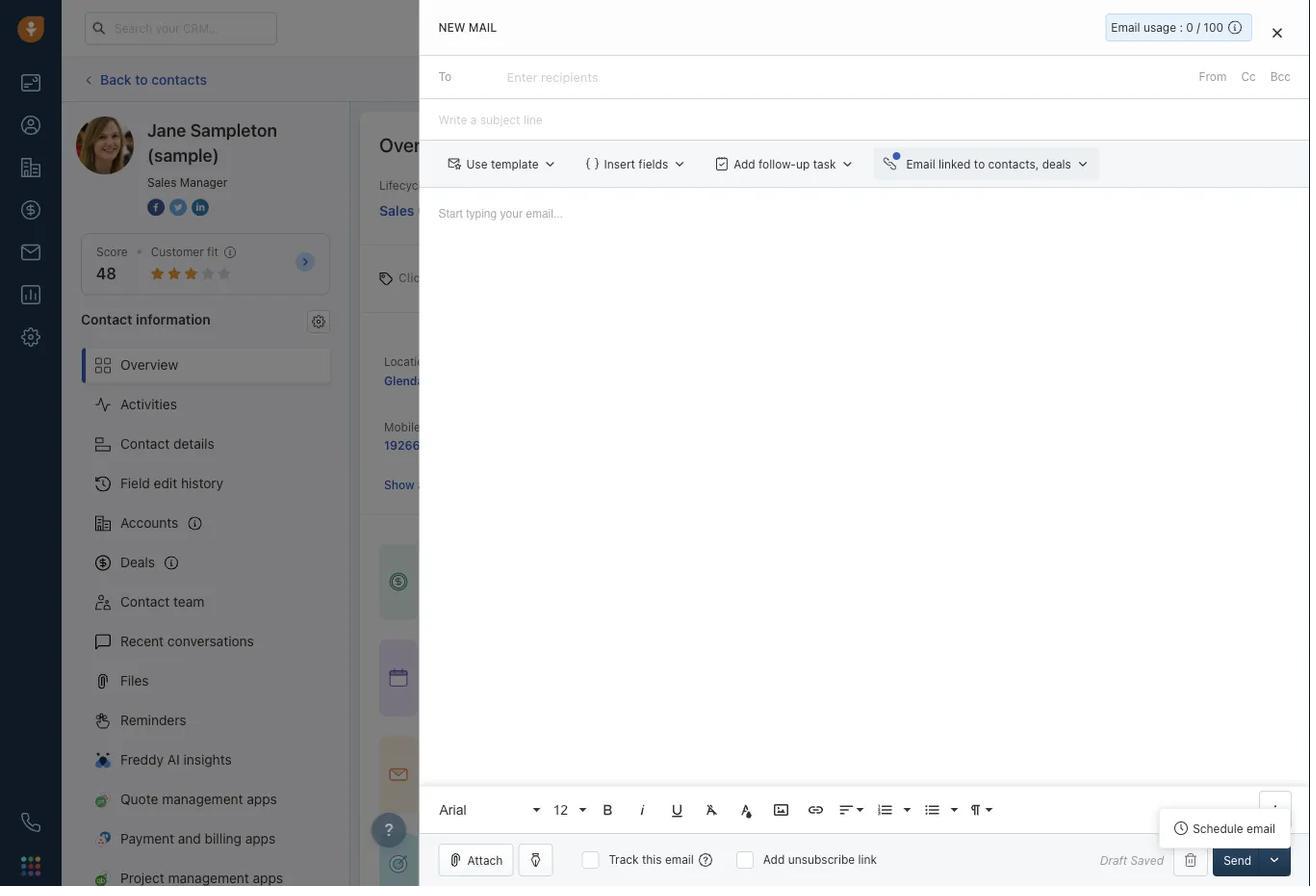 Task type: vqa. For each thing, say whether or not it's contained in the screenshot.
Jane in Jane Sampleton (sample)
yes



Task type: describe. For each thing, give the bounding box(es) containing it.
up
[[797, 157, 810, 171]]

insert image (⌘p) image
[[773, 801, 790, 819]]

on
[[534, 660, 547, 673]]

48 button
[[96, 265, 116, 283]]

contact team
[[120, 594, 205, 610]]

schedule
[[1194, 822, 1244, 835]]

an
[[494, 757, 510, 773]]

0 horizontal spatial overview
[[120, 357, 178, 373]]

insert link (⌘k) image
[[808, 801, 825, 819]]

use template button
[[439, 148, 567, 180]]

task
[[814, 157, 836, 171]]

twitter circled image
[[170, 196, 187, 217]]

saved
[[1131, 853, 1165, 867]]

cc
[[1242, 70, 1257, 83]]

(sample) inside widgetz.io (sample) link
[[492, 584, 542, 597]]

lead
[[480, 202, 511, 218]]

deals inside button
[[1043, 157, 1072, 171]]

usage
[[1144, 21, 1177, 34]]

field
[[120, 475, 150, 491]]

0 horizontal spatial deals
[[497, 555, 526, 569]]

23:30
[[681, 660, 713, 673]]

stage
[[431, 179, 461, 192]]

email for email usage : 0 / 100
[[1112, 21, 1141, 34]]

sequence
[[495, 870, 550, 883]]

meeting
[[490, 680, 543, 696]]

customer fit
[[151, 245, 218, 259]]

jane sent an email 3 days ago
[[428, 757, 548, 793]]

wed
[[731, 660, 755, 673]]

mail
[[469, 21, 497, 34]]

2 2023 from the left
[[801, 660, 830, 673]]

insert fields
[[604, 157, 669, 171]]

this
[[642, 853, 662, 866]]

add unsubscribe link
[[764, 853, 877, 866]]

deals
[[120, 554, 155, 570]]

track
[[609, 853, 639, 866]]

email button
[[527, 63, 595, 96]]

recent
[[120, 633, 164, 649]]

payment and billing apps
[[120, 831, 276, 847]]

draft
[[1101, 853, 1128, 867]]

sampleton
[[190, 119, 277, 140]]

1 vertical spatial apps
[[245, 831, 276, 847]]

qualified
[[418, 202, 476, 218]]

3
[[428, 779, 435, 793]]

schedule email
[[1194, 822, 1276, 835]]

arizona,
[[441, 374, 488, 387]]

to inside button
[[975, 157, 986, 171]]

mon
[[551, 660, 574, 673]]

reminders
[[120, 712, 186, 728]]

final
[[556, 680, 584, 696]]

click to add tags
[[399, 271, 494, 285]]

close image
[[1273, 27, 1283, 38]]

0 vertical spatial overview
[[379, 133, 461, 156]]

to for back to contacts
[[135, 71, 148, 87]]

ago
[[467, 779, 487, 793]]

add to a sequence link
[[428, 868, 640, 885]]

upcoming
[[428, 660, 483, 673]]

contacts,
[[989, 157, 1040, 171]]

bcc
[[1271, 70, 1292, 83]]

customer
[[151, 245, 204, 259]]

quote management apps
[[120, 791, 277, 807]]

send
[[1224, 853, 1252, 867]]

contact for contact team
[[120, 594, 170, 610]]

jane's
[[428, 555, 463, 569]]

arial
[[440, 802, 467, 817]]

widgetz.io
[[428, 584, 489, 597]]

overview
[[1223, 138, 1271, 151]]

(sample)
[[428, 680, 487, 696]]

email usage : 0 / 100
[[1112, 21, 1224, 34]]

contacts
[[151, 71, 207, 87]]

add for add unsubscribe link
[[764, 853, 785, 866]]

:
[[1180, 21, 1184, 34]]

to for add to a sequence
[[471, 870, 483, 883]]

sent
[[462, 757, 491, 773]]

container_wx8msf4aqz5i3rn1 image for upcoming meeting on mon 13 nov, 2023 from 23:30 to wed 15 nov, 2023 at 00:00
[[389, 668, 408, 687]]

email for email
[[556, 73, 585, 86]]

freddy
[[120, 752, 164, 768]]

jane's open deals
[[428, 555, 526, 569]]

sales qualified lead
[[379, 202, 511, 218]]

1 vertical spatial email
[[1247, 822, 1276, 835]]

link
[[859, 853, 877, 866]]

/
[[1198, 21, 1201, 34]]

send button
[[1214, 844, 1263, 876]]

about
[[660, 680, 698, 696]]

the
[[701, 680, 722, 696]]

2 vertical spatial email
[[665, 853, 694, 866]]

sequence.
[[583, 844, 640, 858]]

show all
[[384, 478, 431, 491]]

customize
[[1162, 138, 1220, 151]]

status
[[572, 179, 607, 192]]

not
[[469, 844, 487, 858]]

quote
[[120, 791, 158, 807]]

a
[[486, 870, 492, 883]]

contact for contact details
[[120, 436, 170, 452]]

1 nov, from the left
[[593, 660, 617, 673]]

linkedin circled image
[[192, 196, 209, 217]]

mobile
[[384, 420, 421, 434]]

draft saved
[[1101, 853, 1165, 867]]

click
[[399, 271, 427, 285]]

container_wx8msf4aqz5i3rn1 image for jane is not part of any sales sequence.
[[389, 854, 408, 873]]

text color image
[[738, 801, 756, 819]]

2 nov, from the left
[[774, 660, 798, 673]]

activities
[[120, 396, 177, 412]]

add for add deal
[[1157, 73, 1179, 86]]

ai
[[167, 752, 180, 768]]

deal inside upcoming meeting on mon 13 nov, 2023 from 23:30 to wed 15 nov, 2023 at 00:00 (sample) meeting - final discussion about the deal
[[726, 680, 753, 696]]

fields
[[639, 157, 669, 171]]

widgetz.io (sample) link
[[428, 583, 542, 599]]

ordered list image
[[877, 801, 894, 819]]

jane for jane sent an email 3 days ago
[[428, 757, 459, 773]]

add for add follow-up task
[[734, 157, 756, 171]]

48
[[96, 265, 116, 283]]



Task type: locate. For each thing, give the bounding box(es) containing it.
1 horizontal spatial deals
[[1043, 157, 1072, 171]]

tags
[[469, 271, 494, 285]]

sales manager
[[147, 175, 228, 189]]

contact down 48
[[81, 311, 132, 327]]

phone element
[[12, 803, 50, 842]]

email right this
[[665, 853, 694, 866]]

container_wx8msf4aqz5i3rn1 image left the 3
[[389, 765, 408, 785]]

Write a subject line text field
[[419, 99, 1311, 140]]

12
[[553, 802, 568, 817]]

(sample) inside jane sampleton (sample)
[[147, 144, 219, 165]]

container_wx8msf4aqz5i3rn1 image for jane sent an email
[[389, 765, 408, 785]]

deals right contacts,
[[1043, 157, 1072, 171]]

email image
[[1120, 21, 1134, 36]]

sales down lifecycle
[[379, 202, 415, 218]]

0 horizontal spatial email
[[513, 757, 548, 773]]

2023
[[621, 660, 649, 673], [801, 660, 830, 673]]

overview up lifecycle stage
[[379, 133, 461, 156]]

apps right billing at the left
[[245, 831, 276, 847]]

19266529503
[[384, 438, 466, 452]]

arial button
[[433, 791, 543, 829]]

mng settings image
[[312, 315, 326, 328]]

1 vertical spatial jane
[[428, 757, 459, 773]]

100
[[1204, 21, 1224, 34]]

1 vertical spatial (sample)
[[492, 584, 542, 597]]

and
[[178, 831, 201, 847]]

0 vertical spatial deal
[[1182, 73, 1205, 86]]

details
[[173, 436, 215, 452]]

container_wx8msf4aqz5i3rn1 image inside "add to a sequence" "link"
[[428, 870, 441, 883]]

2 vertical spatial email
[[907, 157, 936, 171]]

clear formatting image
[[704, 801, 721, 819]]

glendale, arizona, usa link
[[384, 374, 516, 387]]

freddy ai insights
[[120, 752, 232, 768]]

history
[[181, 475, 224, 491]]

add to a sequence
[[446, 870, 550, 883]]

2 horizontal spatial email
[[1247, 822, 1276, 835]]

contact for contact information
[[81, 311, 132, 327]]

facebook circled image
[[147, 196, 165, 217]]

1 vertical spatial deal
[[726, 680, 753, 696]]

0 vertical spatial email
[[1112, 21, 1141, 34]]

billing
[[205, 831, 242, 847]]

lifecycle
[[379, 179, 428, 192]]

bold (⌘b) image
[[600, 801, 617, 819]]

add inside "link"
[[446, 870, 468, 883]]

0 horizontal spatial (sample)
[[147, 144, 219, 165]]

linked
[[939, 157, 971, 171]]

add follow-up task button
[[706, 148, 864, 180], [706, 148, 864, 180]]

jane inside jane sampleton (sample)
[[147, 119, 186, 140]]

container_wx8msf4aqz5i3rn1 image left is
[[389, 854, 408, 873]]

0 vertical spatial (sample)
[[147, 144, 219, 165]]

phone image
[[21, 813, 40, 832]]

0 horizontal spatial 2023
[[621, 660, 649, 673]]

1 2023 from the left
[[621, 660, 649, 673]]

all
[[418, 478, 431, 491]]

to
[[135, 71, 148, 87], [975, 157, 986, 171], [430, 271, 442, 285], [716, 660, 727, 673], [471, 870, 483, 883]]

to inside "link"
[[471, 870, 483, 883]]

to left wed
[[716, 660, 727, 673]]

0 vertical spatial apps
[[247, 791, 277, 807]]

jane for jane sampleton (sample)
[[147, 119, 186, 140]]

of
[[515, 844, 526, 858]]

insights
[[183, 752, 232, 768]]

1 horizontal spatial sales
[[379, 202, 415, 218]]

(sample) down "open"
[[492, 584, 542, 597]]

email right an
[[513, 757, 548, 773]]

add
[[445, 271, 466, 285]]

email up send at right
[[1247, 822, 1276, 835]]

to left add
[[430, 271, 442, 285]]

use
[[467, 157, 488, 171]]

container_wx8msf4aqz5i3rn1 image
[[389, 668, 408, 687], [389, 765, 408, 785], [389, 854, 408, 873], [428, 870, 441, 883]]

1 horizontal spatial 2023
[[801, 660, 830, 673]]

email inside email linked to contacts, deals button
[[907, 157, 936, 171]]

container_wx8msf4aqz5i3rn1 image left a
[[428, 870, 441, 883]]

0 vertical spatial sales
[[147, 175, 177, 189]]

0 horizontal spatial sales
[[147, 175, 177, 189]]

container_wx8msf4aqz5i3rn1 image left the upcoming
[[389, 668, 408, 687]]

0 horizontal spatial email
[[556, 73, 585, 86]]

sales
[[552, 844, 580, 858]]

to for click to add tags
[[430, 271, 442, 285]]

0 horizontal spatial nov,
[[593, 660, 617, 673]]

customize overview
[[1162, 138, 1271, 151]]

1 horizontal spatial email
[[907, 157, 936, 171]]

(sample)
[[147, 144, 219, 165], [492, 584, 542, 597]]

to right linked
[[975, 157, 986, 171]]

conversations
[[168, 633, 254, 649]]

0 vertical spatial deals
[[1043, 157, 1072, 171]]

Enter recipients text field
[[507, 62, 602, 93]]

1 vertical spatial sales
[[379, 202, 415, 218]]

deal down wed
[[726, 680, 753, 696]]

deal down 0
[[1182, 73, 1205, 86]]

lifecycle stage
[[379, 179, 461, 192]]

part
[[490, 844, 512, 858]]

to left a
[[471, 870, 483, 883]]

dialog
[[419, 0, 1311, 886]]

files
[[120, 673, 149, 689]]

2 horizontal spatial email
[[1112, 21, 1141, 34]]

sales for sales qualified lead
[[379, 202, 415, 218]]

nov, right 15
[[774, 660, 798, 673]]

contact up recent
[[120, 594, 170, 610]]

1 vertical spatial contact
[[120, 436, 170, 452]]

attach button
[[439, 844, 514, 876]]

add left from
[[1157, 73, 1179, 86]]

email inside jane sent an email 3 days ago
[[513, 757, 548, 773]]

deals right "open"
[[497, 555, 526, 569]]

back to contacts
[[100, 71, 207, 87]]

add for add to a sequence
[[446, 870, 468, 883]]

1 horizontal spatial overview
[[379, 133, 461, 156]]

1 horizontal spatial nov,
[[774, 660, 798, 673]]

2 vertical spatial contact
[[120, 594, 170, 610]]

jane inside jane sent an email 3 days ago
[[428, 757, 459, 773]]

jane down 'contacts' on the top left of the page
[[147, 119, 186, 140]]

deal inside 'add deal' button
[[1182, 73, 1205, 86]]

widgetz.io (sample)
[[428, 584, 542, 597]]

recent conversations
[[120, 633, 254, 649]]

location
[[384, 354, 431, 368]]

2 vertical spatial jane
[[428, 844, 454, 858]]

contact details
[[120, 436, 215, 452]]

2023 left at
[[801, 660, 830, 673]]

add inside button
[[1157, 73, 1179, 86]]

sales for sales manager
[[147, 175, 177, 189]]

application
[[419, 188, 1311, 833]]

jane up days
[[428, 757, 459, 773]]

add left the follow- on the top
[[734, 157, 756, 171]]

freshworks switcher image
[[21, 857, 40, 876]]

add deal
[[1157, 73, 1205, 86]]

paragraph format image
[[968, 801, 985, 819]]

email
[[513, 757, 548, 773], [1247, 822, 1276, 835], [665, 853, 694, 866]]

jane left is
[[428, 844, 454, 858]]

to right "back"
[[135, 71, 148, 87]]

email for email linked to contacts, deals
[[907, 157, 936, 171]]

1 vertical spatial email
[[556, 73, 585, 86]]

0 horizontal spatial deal
[[726, 680, 753, 696]]

upcoming meeting on mon 13 nov, 2023 from 23:30 to wed 15 nov, 2023 at 00:00 (sample) meeting - final discussion about the deal
[[428, 660, 879, 696]]

fit
[[207, 245, 218, 259]]

score 48
[[96, 245, 128, 283]]

add left unsubscribe
[[764, 853, 785, 866]]

contact down activities
[[120, 436, 170, 452]]

information
[[136, 311, 211, 327]]

is
[[457, 844, 466, 858]]

management
[[162, 791, 243, 807]]

0 vertical spatial email
[[513, 757, 548, 773]]

00:00
[[847, 660, 879, 673]]

Search your CRM... text field
[[85, 12, 277, 45]]

score
[[96, 245, 128, 259]]

new mail
[[439, 21, 497, 34]]

field edit history
[[120, 475, 224, 491]]

to
[[439, 70, 452, 83]]

nov, right '13'
[[593, 660, 617, 673]]

15
[[758, 660, 771, 673]]

mobile 19266529503
[[384, 420, 466, 452]]

underline (⌘u) image
[[669, 801, 686, 819]]

usa
[[491, 374, 516, 387]]

1 horizontal spatial email
[[665, 853, 694, 866]]

insert fields button
[[577, 148, 697, 180]]

0 vertical spatial contact
[[81, 311, 132, 327]]

sales up the facebook circled image
[[147, 175, 177, 189]]

container_wx8msf4aqz5i3rn1 image
[[389, 572, 408, 592]]

19266529503 link
[[384, 438, 466, 452]]

align image
[[838, 801, 856, 819]]

unordered list image
[[924, 801, 942, 819]]

overview up activities
[[120, 357, 178, 373]]

2023 up discussion
[[621, 660, 649, 673]]

-
[[546, 680, 553, 696]]

italic (⌘i) image
[[634, 801, 652, 819]]

show
[[384, 478, 415, 491]]

1 horizontal spatial deal
[[1182, 73, 1205, 86]]

apps right management
[[247, 791, 277, 807]]

back
[[100, 71, 132, 87]]

add
[[1157, 73, 1179, 86], [734, 157, 756, 171], [764, 853, 785, 866], [446, 870, 468, 883]]

application containing arial
[[419, 188, 1311, 833]]

dialog containing arial
[[419, 0, 1311, 886]]

at
[[833, 660, 843, 673]]

(sample) up sales manager
[[147, 144, 219, 165]]

manager
[[180, 175, 228, 189]]

email
[[1112, 21, 1141, 34], [556, 73, 585, 86], [907, 157, 936, 171]]

new
[[439, 21, 466, 34]]

0 vertical spatial jane
[[147, 119, 186, 140]]

1 vertical spatial overview
[[120, 357, 178, 373]]

add down is
[[446, 870, 468, 883]]

customize overview button
[[1133, 131, 1282, 158]]

sales qualified lead link
[[379, 194, 527, 221]]

days
[[438, 779, 464, 793]]

meeting
[[486, 660, 531, 673]]

jane for jane is not part of any sales sequence.
[[428, 844, 454, 858]]

track this email
[[609, 853, 694, 866]]

to inside upcoming meeting on mon 13 nov, 2023 from 23:30 to wed 15 nov, 2023 at 00:00 (sample) meeting - final discussion about the deal
[[716, 660, 727, 673]]

1 horizontal spatial (sample)
[[492, 584, 542, 597]]

1 vertical spatial deals
[[497, 555, 526, 569]]

email inside email button
[[556, 73, 585, 86]]



